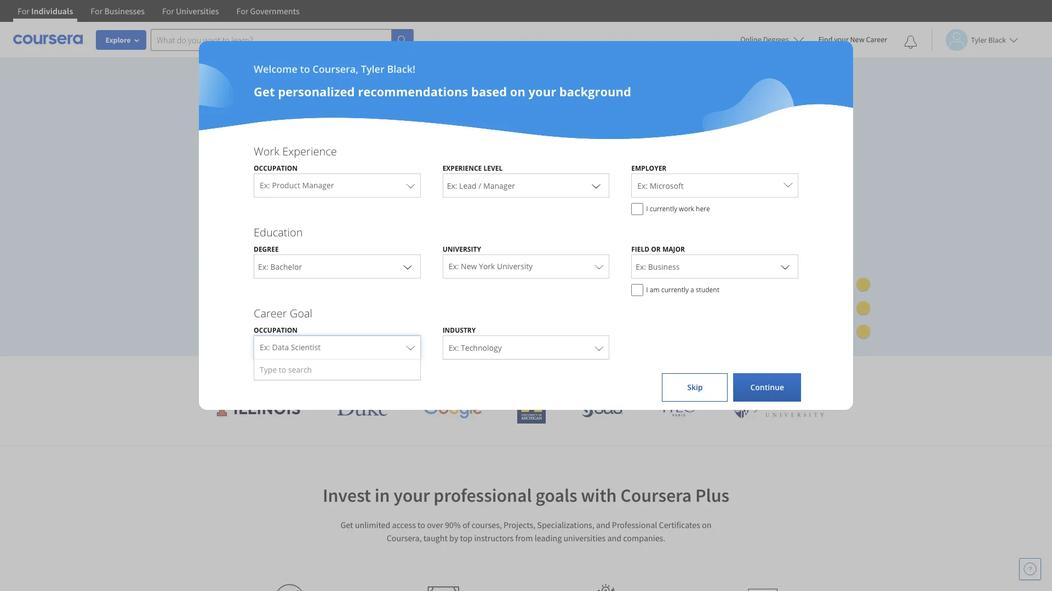 Task type: vqa. For each thing, say whether or not it's contained in the screenshot.
second I from the top of the OnboardingModal dialog
yes



Task type: describe. For each thing, give the bounding box(es) containing it.
and down professional
[[607, 533, 621, 544]]

currently inside work experience element
[[650, 204, 677, 214]]

your inside unlimited access to 7,000+ world-class courses, hands-on projects, and job-ready certificate programs—all included in your subscription
[[208, 190, 234, 206]]

businesses
[[104, 5, 145, 16]]

am
[[650, 285, 659, 295]]

learn anything image
[[274, 585, 304, 592]]

certificate
[[341, 171, 396, 187]]

for for individuals
[[18, 5, 30, 16]]

subscription
[[237, 190, 306, 206]]

skip
[[687, 382, 703, 393]]

for universities
[[162, 5, 219, 16]]

I am currently a student checkbox
[[631, 284, 643, 296]]

i currently work here
[[646, 204, 710, 214]]

data
[[272, 342, 289, 353]]

ex: for ex: product manager
[[260, 180, 270, 191]]

ready
[[306, 171, 338, 187]]

background
[[559, 83, 631, 100]]

type to search
[[260, 365, 312, 375]]

projects,
[[208, 171, 256, 187]]

for governments
[[236, 5, 300, 16]]

student
[[696, 285, 719, 295]]

professional
[[434, 484, 532, 507]]

chevron down image for degree
[[401, 260, 414, 273]]

courses, inside get unlimited access to over 90% of courses, projects, specializations, and professional certificates on coursera, taught by top instructors from leading universities and companies.
[[472, 520, 502, 531]]

find your new career
[[818, 35, 887, 44]]

/month, cancel anytime
[[221, 243, 313, 254]]

/month,
[[221, 243, 252, 254]]

hands-
[[477, 151, 515, 168]]

0 vertical spatial leading
[[412, 365, 457, 383]]

black!
[[387, 62, 415, 76]]

7,000+
[[321, 151, 358, 168]]

start
[[226, 269, 245, 280]]

275+
[[379, 365, 409, 383]]

coursera, inside onboardingmodal dialog
[[313, 62, 358, 76]]

new inside education 'element'
[[461, 261, 477, 272]]

free
[[270, 269, 286, 280]]

work
[[254, 144, 279, 159]]

of
[[463, 520, 470, 531]]

get unlimited access to over 90% of courses, projects, specializations, and professional certificates on coursera, taught by top instructors from leading universities and companies.
[[341, 520, 712, 544]]

i am currently a student
[[646, 285, 719, 295]]

manager
[[302, 180, 334, 191]]

ex: technology
[[449, 343, 502, 353]]

University field
[[443, 255, 609, 279]]

work
[[679, 204, 694, 214]]

education element
[[243, 225, 809, 302]]

experience level
[[443, 164, 503, 173]]

governments
[[250, 5, 300, 16]]

get for get unlimited access to over 90% of courses, projects, specializations, and professional certificates on coursera, taught by top instructors from leading universities and companies.
[[341, 520, 353, 531]]

0 vertical spatial plus
[[720, 365, 745, 383]]

1 vertical spatial experience
[[443, 164, 482, 173]]

career inside 'link'
[[866, 35, 887, 44]]

for individuals
[[18, 5, 73, 16]]

1 vertical spatial coursera
[[620, 484, 692, 507]]

microsoft
[[650, 181, 684, 191]]

to inside unlimited access to 7,000+ world-class courses, hands-on projects, and job-ready certificate programs—all included in your subscription
[[306, 151, 317, 168]]

individuals
[[31, 5, 73, 16]]

ex: data scientist
[[260, 342, 321, 353]]

and left professional
[[596, 520, 610, 531]]

start 7-day free trial
[[226, 269, 305, 280]]

to inside career goal element
[[279, 365, 286, 375]]

unlimited access to 7,000+ world-class courses, hands-on projects, and job-ready certificate programs—all included in your subscription
[[208, 151, 544, 206]]

certificates
[[659, 520, 700, 531]]

companies
[[560, 365, 627, 383]]

show notifications image
[[904, 36, 917, 49]]

universities
[[176, 5, 219, 16]]

for for businesses
[[91, 5, 103, 16]]

ex: for ex: new york university
[[449, 261, 459, 272]]

technology
[[461, 343, 502, 353]]

0 horizontal spatial experience
[[282, 144, 337, 159]]

degree
[[254, 245, 279, 254]]

get for get personalized recommendations based on your background
[[254, 83, 275, 100]]

goals
[[535, 484, 577, 507]]

world-
[[361, 151, 397, 168]]

taught
[[423, 533, 448, 544]]

your inside onboardingmodal dialog
[[529, 83, 556, 100]]

onboardingmodal dialog
[[0, 0, 1052, 592]]

start 7-day free trial button
[[208, 261, 323, 287]]

0 horizontal spatial from
[[345, 365, 375, 383]]

find
[[818, 35, 833, 44]]

7-
[[246, 269, 254, 280]]

career inside onboardingmodal dialog
[[254, 306, 287, 321]]

product
[[272, 180, 300, 191]]

sas image
[[581, 400, 623, 418]]

i for work experience
[[646, 204, 648, 214]]

tyler
[[361, 62, 385, 76]]

welcome to coursera, tyler black!
[[254, 62, 415, 76]]

scientist
[[291, 342, 321, 353]]

banner navigation
[[9, 0, 308, 30]]

to up personalized
[[300, 62, 310, 76]]

employer
[[631, 164, 666, 173]]

flexible learning image
[[586, 585, 624, 592]]

save money image
[[427, 587, 467, 592]]

ex: new york university
[[449, 261, 533, 272]]

personalized
[[278, 83, 355, 100]]

access inside unlimited access to 7,000+ world-class courses, hands-on projects, and job-ready certificate programs—all included in your subscription
[[266, 151, 303, 168]]

chevron down image
[[779, 260, 792, 273]]

university of michigan image
[[517, 394, 546, 424]]

programs—all
[[399, 171, 479, 187]]

to inside get unlimited access to over 90% of courses, projects, specializations, and professional certificates on coursera, taught by top instructors from leading universities and companies.
[[418, 520, 425, 531]]



Task type: locate. For each thing, give the bounding box(es) containing it.
coursera image
[[13, 31, 83, 48]]

90%
[[445, 520, 461, 531]]

universities
[[460, 365, 530, 383], [563, 533, 606, 544]]

occupation field inside work experience element
[[254, 174, 420, 198]]

i left am
[[646, 285, 648, 295]]

get personalized recommendations based on your background
[[254, 83, 631, 100]]

chevron down image for experience level
[[590, 179, 603, 192]]

your inside 'link'
[[834, 35, 849, 44]]

leading
[[412, 365, 457, 383], [535, 533, 562, 544]]

for
[[18, 5, 30, 16], [91, 5, 103, 16], [162, 5, 174, 16], [236, 5, 248, 16]]

0 vertical spatial new
[[850, 35, 864, 44]]

1 vertical spatial coursera,
[[387, 533, 422, 544]]

from down projects,
[[515, 533, 533, 544]]

field or major
[[631, 245, 685, 254]]

plus up certificates at the bottom right of page
[[695, 484, 729, 507]]

courses, inside unlimited access to 7,000+ world-class courses, hands-on projects, and job-ready certificate programs—all included in your subscription
[[427, 151, 474, 168]]

included
[[482, 171, 530, 187]]

1 vertical spatial currently
[[661, 285, 689, 295]]

unlimited certificates image
[[748, 589, 778, 592]]

1 vertical spatial plus
[[695, 484, 729, 507]]

1 occupation field from the top
[[254, 174, 420, 198]]

based
[[471, 83, 507, 100]]

for left the businesses
[[91, 5, 103, 16]]

0 vertical spatial chevron down image
[[590, 179, 603, 192]]

recommendations
[[358, 83, 468, 100]]

1 vertical spatial with
[[581, 484, 617, 507]]

hec paris image
[[658, 398, 697, 420]]

0 vertical spatial in
[[533, 171, 544, 187]]

Occupation field
[[254, 174, 420, 198], [254, 336, 420, 360]]

professional
[[612, 520, 657, 531]]

currently inside education 'element'
[[661, 285, 689, 295]]

1 vertical spatial from
[[515, 533, 533, 544]]

0 vertical spatial from
[[345, 365, 375, 383]]

1 vertical spatial occupation field
[[254, 336, 420, 360]]

day
[[254, 269, 268, 280]]

coursera,
[[313, 62, 358, 76], [387, 533, 422, 544]]

your
[[834, 35, 849, 44], [529, 83, 556, 100], [208, 190, 234, 206], [394, 484, 430, 507]]

cancel
[[254, 243, 279, 254]]

currently
[[650, 204, 677, 214], [661, 285, 689, 295]]

career left show notifications image
[[866, 35, 887, 44]]

1 horizontal spatial get
[[341, 520, 353, 531]]

leading up "google" image
[[412, 365, 457, 383]]

currently left work
[[650, 204, 677, 214]]

and
[[259, 171, 281, 187], [533, 365, 557, 383], [596, 520, 610, 531], [607, 533, 621, 544]]

coursera up the hec paris image
[[660, 365, 716, 383]]

duke university image
[[337, 399, 387, 416]]

university right the york on the top left of page
[[497, 261, 533, 272]]

ex: for ex: technology
[[449, 343, 459, 353]]

0 vertical spatial occupation field
[[254, 174, 420, 198]]

and inside unlimited access to 7,000+ world-class courses, hands-on projects, and job-ready certificate programs—all included in your subscription
[[259, 171, 281, 187]]

0 vertical spatial coursera
[[660, 365, 716, 383]]

to up ready
[[306, 151, 317, 168]]

plus
[[720, 365, 745, 383], [695, 484, 729, 507]]

industry
[[443, 326, 476, 335]]

0 vertical spatial university
[[443, 245, 481, 254]]

new
[[850, 35, 864, 44], [461, 261, 477, 272]]

0 vertical spatial get
[[254, 83, 275, 100]]

chevron down image
[[590, 179, 603, 192], [401, 260, 414, 273]]

experience
[[282, 144, 337, 159], [443, 164, 482, 173]]

occupation for career
[[254, 326, 298, 335]]

3 for from the left
[[162, 5, 174, 16]]

over
[[427, 520, 443, 531]]

by
[[449, 533, 458, 544]]

get left the unlimited
[[341, 520, 353, 531]]

type
[[260, 365, 277, 375]]

and up university of michigan image
[[533, 365, 557, 383]]

1 horizontal spatial new
[[850, 35, 864, 44]]

1 vertical spatial chevron down image
[[401, 260, 414, 273]]

i
[[646, 204, 648, 214], [646, 285, 648, 295]]

occupation up data
[[254, 326, 298, 335]]

occupation field inside career goal element
[[254, 336, 420, 360]]

unlimited
[[355, 520, 390, 531]]

your right find
[[834, 35, 849, 44]]

1 vertical spatial universities
[[563, 533, 606, 544]]

on inside get unlimited access to over 90% of courses, projects, specializations, and professional certificates on coursera, taught by top instructors from leading universities and companies.
[[702, 520, 712, 531]]

0 vertical spatial with
[[631, 365, 657, 383]]

new right find
[[850, 35, 864, 44]]

Occupation text field
[[260, 338, 401, 359]]

with right companies
[[631, 365, 657, 383]]

and up the subscription
[[259, 171, 281, 187]]

or
[[651, 245, 661, 254]]

occupation
[[254, 164, 298, 173], [254, 326, 298, 335]]

0 vertical spatial currently
[[650, 204, 677, 214]]

specializations,
[[537, 520, 594, 531]]

to right type
[[279, 365, 286, 375]]

work experience element
[[243, 144, 809, 221]]

occupation field down 7,000+
[[254, 174, 420, 198]]

top
[[460, 533, 472, 544]]

continue button
[[733, 374, 801, 402]]

university
[[443, 245, 481, 254], [497, 261, 533, 272]]

career
[[866, 35, 887, 44], [254, 306, 287, 321]]

new inside find your new career 'link'
[[850, 35, 864, 44]]

york
[[479, 261, 495, 272]]

occupation field for ex: product manager
[[254, 174, 420, 198]]

universities inside get unlimited access to over 90% of courses, projects, specializations, and professional certificates on coursera, taught by top instructors from leading universities and companies.
[[563, 533, 606, 544]]

coursera
[[660, 365, 716, 383], [620, 484, 692, 507]]

1 horizontal spatial chevron down image
[[590, 179, 603, 192]]

ex: down employer at the right of the page
[[637, 181, 648, 191]]

anytime
[[281, 243, 313, 254]]

occupation down work
[[254, 164, 298, 173]]

1 vertical spatial career
[[254, 306, 287, 321]]

0 horizontal spatial leading
[[412, 365, 457, 383]]

0 horizontal spatial with
[[581, 484, 617, 507]]

field
[[631, 245, 649, 254]]

2 vertical spatial on
[[702, 520, 712, 531]]

1 horizontal spatial from
[[515, 533, 533, 544]]

1 horizontal spatial coursera,
[[387, 533, 422, 544]]

ex: product manager
[[260, 180, 334, 191]]

0 vertical spatial experience
[[282, 144, 337, 159]]

courses, up programs—all
[[427, 151, 474, 168]]

1 vertical spatial access
[[392, 520, 416, 531]]

find your new career link
[[813, 33, 893, 47]]

for for universities
[[162, 5, 174, 16]]

your down projects,
[[208, 190, 234, 206]]

1 vertical spatial occupation
[[254, 326, 298, 335]]

ex: left data
[[260, 342, 270, 353]]

for businesses
[[91, 5, 145, 16]]

1 vertical spatial on
[[515, 151, 530, 168]]

0 vertical spatial on
[[510, 83, 525, 100]]

work experience
[[254, 144, 337, 159]]

get inside get unlimited access to over 90% of courses, projects, specializations, and professional certificates on coursera, taught by top instructors from leading universities and companies.
[[341, 520, 353, 531]]

ex: left the york on the top left of page
[[449, 261, 459, 272]]

coursera, left taught
[[387, 533, 422, 544]]

0 vertical spatial career
[[866, 35, 887, 44]]

johns hopkins university image
[[732, 399, 836, 419]]

occupation for work
[[254, 164, 298, 173]]

continue
[[750, 382, 784, 393]]

occupation field for ex: data scientist
[[254, 336, 420, 360]]

ex:
[[260, 180, 270, 191], [637, 181, 648, 191], [449, 261, 459, 272], [260, 342, 270, 353], [449, 343, 459, 353]]

coursera, inside get unlimited access to over 90% of courses, projects, specializations, and professional certificates on coursera, taught by top instructors from leading universities and companies.
[[387, 533, 422, 544]]

ex: microsoft
[[637, 181, 684, 191]]

0 horizontal spatial university
[[443, 245, 481, 254]]

occupation field up the learn
[[254, 336, 420, 360]]

with right goals
[[581, 484, 617, 507]]

to
[[300, 62, 310, 76], [306, 151, 317, 168], [279, 365, 286, 375], [418, 520, 425, 531]]

on inside unlimited access to 7,000+ world-class courses, hands-on projects, and job-ready certificate programs—all included in your subscription
[[515, 151, 530, 168]]

i inside work experience element
[[646, 204, 648, 214]]

with
[[631, 365, 657, 383], [581, 484, 617, 507]]

i for education
[[646, 285, 648, 295]]

1 vertical spatial university
[[497, 261, 533, 272]]

access inside get unlimited access to over 90% of courses, projects, specializations, and professional certificates on coursera, taught by top instructors from leading universities and companies.
[[392, 520, 416, 531]]

google image
[[423, 399, 482, 419]]

get inside onboardingmodal dialog
[[254, 83, 275, 100]]

ex: for ex: microsoft
[[637, 181, 648, 191]]

0 vertical spatial access
[[266, 151, 303, 168]]

welcome
[[254, 62, 297, 76]]

0 vertical spatial universities
[[460, 365, 530, 383]]

chevron down image inside work experience element
[[590, 179, 603, 192]]

skip button
[[662, 374, 728, 402]]

0 horizontal spatial coursera,
[[313, 62, 358, 76]]

1 occupation from the top
[[254, 164, 298, 173]]

1 vertical spatial leading
[[535, 533, 562, 544]]

in right included
[[533, 171, 544, 187]]

goal
[[290, 306, 312, 321]]

university up the york on the top left of page
[[443, 245, 481, 254]]

companies.
[[623, 533, 665, 544]]

career goal
[[254, 306, 312, 321]]

level
[[484, 164, 503, 173]]

for left governments
[[236, 5, 248, 16]]

experience up ready
[[282, 144, 337, 159]]

your up over
[[394, 484, 430, 507]]

ex: left product
[[260, 180, 270, 191]]

currently left a
[[661, 285, 689, 295]]

ex: inside education 'element'
[[449, 261, 459, 272]]

learn from 275+ leading universities and companies with coursera plus
[[307, 365, 745, 383]]

on up included
[[515, 151, 530, 168]]

0 vertical spatial i
[[646, 204, 648, 214]]

1 vertical spatial get
[[341, 520, 353, 531]]

1 horizontal spatial leading
[[535, 533, 562, 544]]

occupation inside work experience element
[[254, 164, 298, 173]]

trial
[[288, 269, 305, 280]]

university of illinois at urbana-champaign image
[[216, 400, 301, 418]]

coursera, up personalized
[[313, 62, 358, 76]]

search
[[288, 365, 312, 375]]

0 horizontal spatial career
[[254, 306, 287, 321]]

access left over
[[392, 520, 416, 531]]

universities down technology
[[460, 365, 530, 383]]

access up job-
[[266, 151, 303, 168]]

instructors
[[474, 533, 514, 544]]

leading down specializations,
[[535, 533, 562, 544]]

your left background
[[529, 83, 556, 100]]

a
[[690, 285, 694, 295]]

to left over
[[418, 520, 425, 531]]

1 horizontal spatial with
[[631, 365, 657, 383]]

invest
[[323, 484, 371, 507]]

1 horizontal spatial in
[[533, 171, 544, 187]]

get
[[254, 83, 275, 100], [341, 520, 353, 531]]

on right based
[[510, 83, 525, 100]]

1 vertical spatial i
[[646, 285, 648, 295]]

2 for from the left
[[91, 5, 103, 16]]

plus left continue
[[720, 365, 745, 383]]

0 horizontal spatial chevron down image
[[401, 260, 414, 273]]

on right certificates at the bottom right of page
[[702, 520, 712, 531]]

new left the york on the top left of page
[[461, 261, 477, 272]]

unlimited
[[208, 151, 263, 168]]

ex: for ex: data scientist
[[260, 342, 270, 353]]

major
[[662, 245, 685, 254]]

from left 275+ at the bottom of the page
[[345, 365, 375, 383]]

learn
[[307, 365, 342, 383]]

i right by checking this box, i am confirming that the employer listed above is my current employer. option
[[646, 204, 648, 214]]

1 horizontal spatial career
[[866, 35, 887, 44]]

get down welcome
[[254, 83, 275, 100]]

universities down specializations,
[[563, 533, 606, 544]]

in up the unlimited
[[375, 484, 390, 507]]

from inside get unlimited access to over 90% of courses, projects, specializations, and professional certificates on coursera, taught by top instructors from leading universities and companies.
[[515, 533, 533, 544]]

1 horizontal spatial access
[[392, 520, 416, 531]]

2 occupation from the top
[[254, 326, 298, 335]]

0 vertical spatial coursera,
[[313, 62, 358, 76]]

coursera up professional
[[620, 484, 692, 507]]

1 horizontal spatial experience
[[443, 164, 482, 173]]

for for governments
[[236, 5, 248, 16]]

class
[[397, 151, 424, 168]]

for left individuals
[[18, 5, 30, 16]]

0 horizontal spatial get
[[254, 83, 275, 100]]

1 vertical spatial courses,
[[472, 520, 502, 531]]

0 horizontal spatial new
[[461, 261, 477, 272]]

1 vertical spatial new
[[461, 261, 477, 272]]

experience left level
[[443, 164, 482, 173]]

education
[[254, 225, 303, 240]]

on inside onboardingmodal dialog
[[510, 83, 525, 100]]

ex: down industry
[[449, 343, 459, 353]]

here
[[696, 204, 710, 214]]

0 horizontal spatial universities
[[460, 365, 530, 383]]

1 for from the left
[[18, 5, 30, 16]]

4 for from the left
[[236, 5, 248, 16]]

occupation inside career goal element
[[254, 326, 298, 335]]

chevron down image inside education 'element'
[[401, 260, 414, 273]]

in inside unlimited access to 7,000+ world-class courses, hands-on projects, and job-ready certificate programs—all included in your subscription
[[533, 171, 544, 187]]

in
[[533, 171, 544, 187], [375, 484, 390, 507]]

0 vertical spatial courses,
[[427, 151, 474, 168]]

career left goal
[[254, 306, 287, 321]]

1 horizontal spatial university
[[497, 261, 533, 272]]

coursera plus image
[[208, 101, 375, 117]]

courses, up instructors
[[472, 520, 502, 531]]

None search field
[[151, 29, 414, 51]]

help center image
[[1024, 563, 1037, 576]]

for left universities
[[162, 5, 174, 16]]

leading inside get unlimited access to over 90% of courses, projects, specializations, and professional certificates on coursera, taught by top instructors from leading universities and companies.
[[535, 533, 562, 544]]

0 vertical spatial occupation
[[254, 164, 298, 173]]

career goal element
[[243, 306, 809, 381]]

i inside education 'element'
[[646, 285, 648, 295]]

2 occupation field from the top
[[254, 336, 420, 360]]

1 vertical spatial in
[[375, 484, 390, 507]]

I currently work here checkbox
[[631, 203, 643, 215]]

1 horizontal spatial universities
[[563, 533, 606, 544]]

0 horizontal spatial access
[[266, 151, 303, 168]]

1 i from the top
[[646, 204, 648, 214]]

0 horizontal spatial in
[[375, 484, 390, 507]]

projects,
[[504, 520, 535, 531]]

2 i from the top
[[646, 285, 648, 295]]



